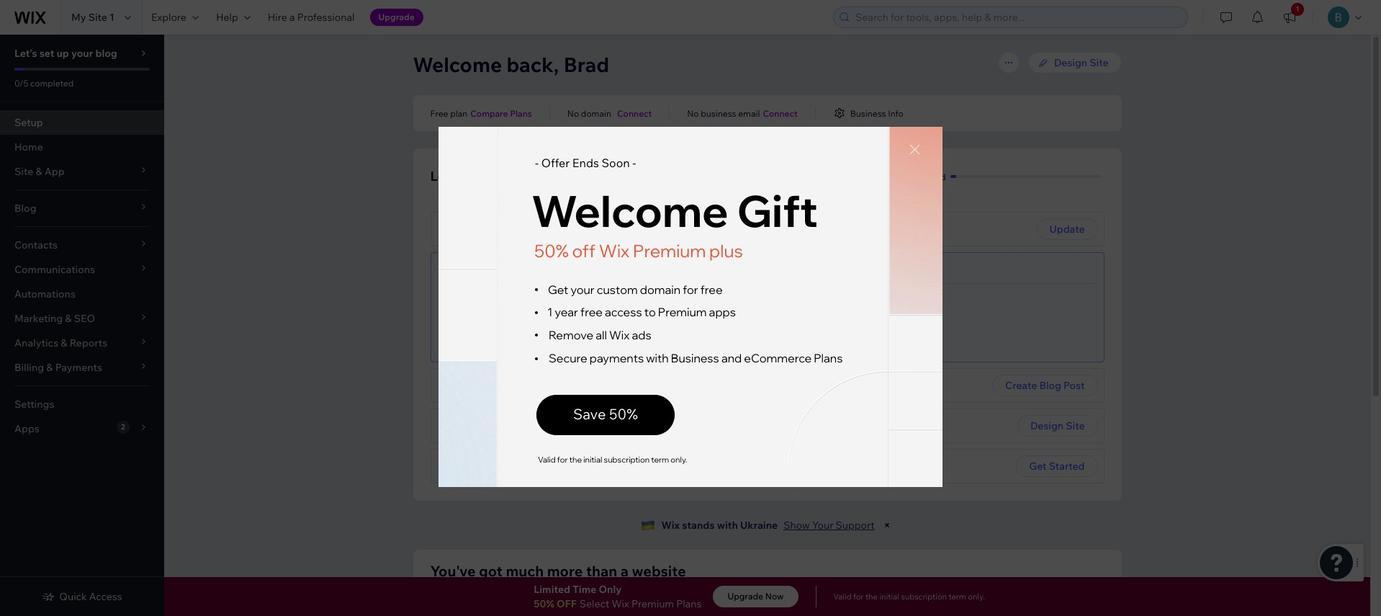 Task type: describe. For each thing, give the bounding box(es) containing it.
close image
[[910, 144, 921, 155]]

post
[[554, 379, 575, 392]]

50% inside limited time only 50% off select wix premium plans
[[534, 597, 555, 610]]

premium inside limited time only 50% off select wix premium plans
[[632, 597, 674, 610]]

settings
[[14, 398, 54, 411]]

write
[[459, 379, 484, 392]]

0 vertical spatial subscription
[[604, 454, 650, 464]]

get for get started
[[1030, 460, 1047, 473]]

free plan compare plans
[[430, 108, 532, 119]]

on
[[508, 460, 520, 473]]

with for stands
[[717, 519, 738, 532]]

custom for your
[[597, 282, 638, 296]]

home link
[[0, 135, 164, 159]]

up inside the sidebar element
[[57, 47, 69, 60]]

custom for a
[[510, 262, 546, 275]]

setup link
[[0, 110, 164, 135]]

hire
[[268, 11, 287, 24]]

remove
[[549, 327, 594, 342]]

no business email connect
[[688, 108, 798, 119]]

limited
[[534, 583, 571, 596]]

only
[[599, 583, 622, 596]]

help
[[216, 11, 238, 24]]

post
[[1064, 379, 1085, 392]]

with for payments
[[646, 351, 669, 365]]

clicks.
[[679, 295, 707, 308]]

home
[[14, 140, 43, 153]]

0 vertical spatial for
[[683, 282, 699, 296]]

now
[[766, 591, 784, 602]]

1 year free access to premium apps
[[548, 304, 736, 319]]

0 vertical spatial term
[[652, 454, 669, 464]]

0 horizontal spatial connect
[[459, 262, 500, 275]]

domain for get your custom domain for free
[[640, 282, 681, 296]]

no domain connect
[[568, 108, 652, 119]]

let's set up your blog inside the sidebar element
[[14, 47, 117, 60]]

update button
[[1037, 218, 1098, 240]]

wix right all
[[610, 327, 630, 342]]

select
[[580, 597, 610, 610]]

you've got much more than a website
[[430, 562, 686, 580]]

find
[[459, 295, 479, 308]]

got
[[479, 562, 503, 580]]

it
[[633, 295, 639, 308]]

get for get your custom domain for free
[[548, 282, 569, 296]]

1 vertical spatial 50%
[[610, 405, 638, 423]]

google
[[522, 460, 557, 473]]

2 horizontal spatial site
[[1090, 56, 1109, 69]]

hire a professional
[[268, 11, 355, 24]]

settings link
[[0, 392, 164, 416]]

find your perfect domain and secure it in a few clicks.
[[459, 295, 707, 308]]

welcome for gift
[[532, 183, 729, 237]]

secure payments with business and ecommerce plans
[[549, 351, 843, 365]]

explore
[[151, 11, 187, 24]]

premium for gift
[[633, 240, 706, 261]]

1 for 1 year free access to premium apps
[[548, 304, 553, 319]]

your left offer
[[504, 168, 532, 184]]

save
[[573, 405, 606, 423]]

off
[[572, 240, 596, 261]]

- offer ends soon -
[[535, 155, 637, 170]]

started
[[1050, 460, 1085, 473]]

payments
[[590, 351, 644, 365]]

your inside the sidebar element
[[71, 47, 93, 60]]

than
[[586, 562, 618, 580]]

type
[[543, 223, 564, 236]]

your for write your first blog post
[[486, 379, 508, 392]]

free
[[430, 108, 448, 119]]

2 horizontal spatial connect
[[763, 108, 798, 119]]

0 horizontal spatial plans
[[510, 108, 532, 119]]

ends
[[573, 155, 599, 170]]

1 vertical spatial the
[[866, 592, 878, 602]]

e.g., mystunningwebsite.com field
[[477, 321, 695, 341]]

blog left ends
[[535, 168, 563, 184]]

design site link
[[1029, 52, 1122, 73]]

in
[[641, 295, 650, 308]]

set inside the sidebar element
[[39, 47, 54, 60]]

your for find your perfect domain and secure it in a few clicks.
[[481, 295, 502, 308]]

0 horizontal spatial initial
[[584, 454, 603, 464]]

0 horizontal spatial free
[[581, 304, 603, 319]]

upgrade for upgrade
[[379, 12, 415, 22]]

soon
[[602, 155, 630, 170]]

found
[[478, 460, 506, 473]]

1 vertical spatial set
[[463, 168, 482, 184]]

design site inside design site link
[[1055, 56, 1109, 69]]

1 vertical spatial let's
[[430, 168, 460, 184]]

business inside button
[[851, 108, 887, 119]]

quick access button
[[42, 590, 122, 603]]

upgrade now button
[[714, 586, 799, 607]]

welcome back, brad
[[413, 52, 610, 77]]

show
[[784, 519, 810, 532]]

apps
[[709, 304, 736, 319]]

2 horizontal spatial for
[[854, 592, 864, 602]]

1 - from the left
[[535, 155, 539, 170]]

you've
[[430, 562, 476, 580]]

off
[[557, 597, 577, 610]]

and for domain
[[579, 295, 597, 308]]

1 vertical spatial 0/5
[[887, 171, 901, 182]]

time
[[573, 583, 597, 596]]

more
[[547, 562, 583, 580]]

welcome gift 50% off wix premium plus
[[532, 183, 819, 261]]

plan
[[450, 108, 468, 119]]

1 vertical spatial up
[[485, 168, 501, 184]]

write your first blog post
[[459, 379, 575, 392]]

2 horizontal spatial plans
[[814, 351, 843, 365]]

update for update your blog type
[[459, 223, 493, 236]]

your
[[813, 519, 834, 532]]

business info
[[851, 108, 904, 119]]

professional
[[297, 11, 355, 24]]

offer
[[542, 155, 570, 170]]

0 horizontal spatial 1
[[110, 11, 114, 24]]

secure
[[549, 351, 588, 365]]

blog
[[1040, 379, 1062, 392]]

get your custom domain for free
[[548, 282, 723, 296]]

quick
[[59, 590, 87, 603]]

secure
[[599, 295, 631, 308]]

compare plans link
[[471, 107, 532, 120]]

1 horizontal spatial free
[[701, 282, 723, 296]]

setup
[[14, 116, 43, 129]]

ads
[[632, 327, 652, 342]]

design down write
[[459, 419, 491, 432]]

automations
[[14, 287, 76, 300]]

access
[[89, 590, 122, 603]]

save 50% link
[[537, 394, 675, 435]]

blog inside the sidebar element
[[95, 47, 117, 60]]

much
[[506, 562, 544, 580]]

domain for connect a custom domain
[[548, 262, 584, 275]]

brad
[[564, 52, 610, 77]]

0 horizontal spatial site
[[88, 11, 107, 24]]

blog left type
[[519, 223, 540, 236]]

1 horizontal spatial website
[[632, 562, 686, 580]]

limited time only 50% off select wix premium plans
[[534, 583, 702, 610]]

update for update
[[1050, 223, 1085, 236]]

1 vertical spatial only.
[[969, 592, 985, 602]]



Task type: vqa. For each thing, say whether or not it's contained in the screenshot.
New
no



Task type: locate. For each thing, give the bounding box(es) containing it.
50% right "save"
[[610, 405, 638, 423]]

term
[[652, 454, 669, 464], [949, 592, 967, 602]]

back,
[[507, 52, 559, 77]]

completed inside the sidebar element
[[30, 78, 74, 89]]

wix right off
[[599, 240, 630, 261]]

compare
[[471, 108, 508, 119]]

- left offer
[[535, 155, 539, 170]]

website up google on the bottom left
[[517, 419, 554, 432]]

0 horizontal spatial update
[[459, 223, 493, 236]]

upgrade inside button
[[728, 591, 764, 602]]

no for no domain
[[568, 108, 579, 119]]

1 horizontal spatial only.
[[969, 592, 985, 602]]

domain up to
[[640, 282, 681, 296]]

your up connect a custom domain
[[496, 223, 517, 236]]

design site inside design site button
[[1031, 419, 1085, 432]]

site inside button
[[1066, 419, 1085, 432]]

no
[[568, 108, 579, 119], [688, 108, 699, 119]]

for down support
[[854, 592, 864, 602]]

plans right compare
[[510, 108, 532, 119]]

valid right on
[[538, 454, 556, 464]]

with
[[646, 351, 669, 365], [717, 519, 738, 532]]

0/5 completed down close image
[[887, 171, 946, 182]]

wix inside limited time only 50% off select wix premium plans
[[612, 597, 630, 610]]

custom up 'access' at the left of the page
[[597, 282, 638, 296]]

0 vertical spatial design site
[[1055, 56, 1109, 69]]

0 vertical spatial the
[[570, 454, 582, 464]]

1 no from the left
[[568, 108, 579, 119]]

2 horizontal spatial 1
[[1296, 4, 1300, 14]]

1 horizontal spatial valid for the initial subscription term only.
[[834, 592, 985, 602]]

1 horizontal spatial for
[[683, 282, 699, 296]]

2 connect link from the left
[[763, 107, 798, 120]]

0 vertical spatial 50%
[[535, 240, 569, 261]]

welcome inside welcome gift 50% off wix premium plus
[[532, 183, 729, 237]]

0 horizontal spatial for
[[558, 454, 568, 464]]

get inside button
[[1030, 460, 1047, 473]]

1 vertical spatial website
[[632, 562, 686, 580]]

all
[[596, 327, 607, 342]]

0 horizontal spatial business
[[671, 351, 720, 365]]

update your blog type
[[459, 223, 564, 236]]

and right year
[[579, 295, 597, 308]]

0 vertical spatial only.
[[671, 454, 687, 464]]

premium right the select
[[632, 597, 674, 610]]

business down apps
[[671, 351, 720, 365]]

plans right ecommerce
[[814, 351, 843, 365]]

valid right now
[[834, 592, 852, 602]]

0 horizontal spatial and
[[579, 295, 597, 308]]

your for get your custom domain for free
[[571, 282, 595, 296]]

welcome down soon
[[532, 183, 729, 237]]

custom up perfect
[[510, 262, 546, 275]]

get started
[[1030, 460, 1085, 473]]

1 horizontal spatial 1
[[548, 304, 553, 319]]

0 vertical spatial 0/5 completed
[[14, 78, 74, 89]]

1 horizontal spatial subscription
[[902, 592, 947, 602]]

quick access
[[59, 590, 122, 603]]

1 horizontal spatial get
[[548, 282, 569, 296]]

wix left stands
[[662, 519, 680, 532]]

show your support button
[[784, 519, 875, 532]]

1
[[1296, 4, 1300, 14], [110, 11, 114, 24], [548, 304, 553, 319]]

1 horizontal spatial upgrade
[[728, 591, 764, 602]]

to
[[645, 304, 656, 319]]

your left the "first"
[[486, 379, 508, 392]]

let's down free
[[430, 168, 460, 184]]

connect link
[[617, 107, 652, 120], [763, 107, 798, 120]]

0 horizontal spatial get
[[459, 460, 476, 473]]

1 horizontal spatial no
[[688, 108, 699, 119]]

0 vertical spatial site
[[88, 11, 107, 24]]

create blog post button
[[993, 375, 1098, 396]]

your right find
[[481, 295, 502, 308]]

1 update from the left
[[459, 223, 493, 236]]

connect up find
[[459, 262, 500, 275]]

completed down close image
[[903, 171, 946, 182]]

blog right the "first"
[[531, 379, 552, 392]]

upgrade right professional on the left
[[379, 12, 415, 22]]

update
[[459, 223, 493, 236], [1050, 223, 1085, 236]]

connect link up soon
[[617, 107, 652, 120]]

help button
[[207, 0, 259, 35]]

plans left upgrade now button
[[677, 597, 702, 610]]

1 button
[[1275, 0, 1306, 35]]

1 for 1
[[1296, 4, 1300, 14]]

0 horizontal spatial set
[[39, 47, 54, 60]]

1 vertical spatial plans
[[814, 351, 843, 365]]

with right stands
[[717, 519, 738, 532]]

let's set up your blog down "my"
[[14, 47, 117, 60]]

connect link for no domain connect
[[617, 107, 652, 120]]

up up update your blog type
[[485, 168, 501, 184]]

domain down the brad
[[581, 108, 612, 119]]

with down ads at bottom left
[[646, 351, 669, 365]]

0 vertical spatial free
[[701, 282, 723, 296]]

hire a professional link
[[259, 0, 364, 35]]

0 horizontal spatial the
[[570, 454, 582, 464]]

0 horizontal spatial with
[[646, 351, 669, 365]]

1 vertical spatial term
[[949, 592, 967, 602]]

design down create blog post button
[[1031, 419, 1064, 432]]

0 vertical spatial welcome
[[413, 52, 502, 77]]

remove all wix ads
[[549, 327, 652, 342]]

0 vertical spatial custom
[[510, 262, 546, 275]]

save 50%
[[573, 405, 638, 423]]

50% inside welcome gift 50% off wix premium plus
[[535, 240, 569, 261]]

1 horizontal spatial let's set up your blog
[[430, 168, 563, 184]]

1 connect link from the left
[[617, 107, 652, 120]]

0 vertical spatial and
[[579, 295, 597, 308]]

a right 'than'
[[621, 562, 629, 580]]

0 horizontal spatial no
[[568, 108, 579, 119]]

connect up soon
[[617, 108, 652, 119]]

1 horizontal spatial initial
[[880, 592, 900, 602]]

and for business
[[722, 351, 742, 365]]

0 vertical spatial initial
[[584, 454, 603, 464]]

valid
[[538, 454, 556, 464], [834, 592, 852, 602]]

design site
[[1055, 56, 1109, 69], [1031, 419, 1085, 432]]

1 horizontal spatial site
[[1066, 419, 1085, 432]]

your up get found on google
[[494, 419, 515, 432]]

0 horizontal spatial up
[[57, 47, 69, 60]]

0/5 completed
[[14, 78, 74, 89], [887, 171, 946, 182]]

2 vertical spatial plans
[[677, 597, 702, 610]]

1 vertical spatial custom
[[597, 282, 638, 296]]

0 horizontal spatial 0/5
[[14, 78, 28, 89]]

access
[[605, 304, 642, 319]]

website
[[517, 419, 554, 432], [632, 562, 686, 580]]

0 vertical spatial 0/5
[[14, 78, 28, 89]]

upgrade inside button
[[379, 12, 415, 22]]

50%
[[535, 240, 569, 261], [610, 405, 638, 423], [534, 597, 555, 610]]

wix stands with ukraine show your support
[[662, 519, 875, 532]]

1 vertical spatial 0/5 completed
[[887, 171, 946, 182]]

a right in
[[652, 295, 658, 308]]

1 vertical spatial upgrade
[[728, 591, 764, 602]]

2 update from the left
[[1050, 223, 1085, 236]]

0 horizontal spatial valid
[[538, 454, 556, 464]]

a up perfect
[[502, 262, 507, 275]]

0 horizontal spatial -
[[535, 155, 539, 170]]

0 horizontal spatial website
[[517, 419, 554, 432]]

a right hire
[[290, 11, 295, 24]]

1 horizontal spatial 0/5
[[887, 171, 901, 182]]

business
[[701, 108, 737, 119]]

1 horizontal spatial term
[[949, 592, 967, 602]]

set down free plan compare plans
[[463, 168, 482, 184]]

0 vertical spatial website
[[517, 419, 554, 432]]

premium up few
[[633, 240, 706, 261]]

no left business
[[688, 108, 699, 119]]

1 vertical spatial completed
[[903, 171, 946, 182]]

plus
[[710, 240, 743, 261]]

1 inside button
[[1296, 4, 1300, 14]]

plans
[[510, 108, 532, 119], [814, 351, 843, 365], [677, 597, 702, 610]]

ecommerce
[[744, 351, 812, 365]]

domain up "remove"
[[541, 295, 577, 308]]

and left ecommerce
[[722, 351, 742, 365]]

automations link
[[0, 282, 164, 306]]

1 horizontal spatial connect
[[617, 108, 652, 119]]

let's inside the sidebar element
[[14, 47, 37, 60]]

business left info
[[851, 108, 887, 119]]

1 horizontal spatial completed
[[903, 171, 946, 182]]

1 horizontal spatial custom
[[597, 282, 638, 296]]

1 horizontal spatial business
[[851, 108, 887, 119]]

email
[[739, 108, 760, 119]]

custom
[[510, 262, 546, 275], [597, 282, 638, 296]]

valid for the initial subscription term only.
[[538, 454, 687, 464], [834, 592, 985, 602]]

update inside button
[[1050, 223, 1085, 236]]

your up year
[[571, 282, 595, 296]]

0 horizontal spatial only.
[[671, 454, 687, 464]]

0/5 up the setup
[[14, 78, 28, 89]]

year
[[555, 304, 578, 319]]

1 horizontal spatial with
[[717, 519, 738, 532]]

let's up the setup
[[14, 47, 37, 60]]

Search for tools, apps, help & more... field
[[852, 7, 1184, 27]]

1 vertical spatial valid for the initial subscription term only.
[[834, 592, 985, 602]]

2 horizontal spatial get
[[1030, 460, 1047, 473]]

0/5 completed up the setup
[[14, 78, 74, 89]]

1 vertical spatial initial
[[880, 592, 900, 602]]

0 vertical spatial with
[[646, 351, 669, 365]]

design your website
[[459, 419, 554, 432]]

my
[[71, 11, 86, 24]]

up
[[57, 47, 69, 60], [485, 168, 501, 184]]

0 vertical spatial completed
[[30, 78, 74, 89]]

up up setup link on the top left of page
[[57, 47, 69, 60]]

completed up the setup
[[30, 78, 74, 89]]

no down the brad
[[568, 108, 579, 119]]

gift
[[737, 183, 819, 237]]

1 vertical spatial for
[[558, 454, 568, 464]]

business info button
[[833, 107, 904, 120]]

0 vertical spatial let's set up your blog
[[14, 47, 117, 60]]

50% down type
[[535, 240, 569, 261]]

first
[[510, 379, 528, 392]]

1 horizontal spatial welcome
[[532, 183, 729, 237]]

blog
[[95, 47, 117, 60], [535, 168, 563, 184], [519, 223, 540, 236], [531, 379, 552, 392]]

0 horizontal spatial let's set up your blog
[[14, 47, 117, 60]]

domain down off
[[548, 262, 584, 275]]

2 - from the left
[[633, 155, 637, 170]]

domain for find your perfect domain and secure it in a few clicks.
[[541, 295, 577, 308]]

0 horizontal spatial upgrade
[[379, 12, 415, 22]]

2 vertical spatial 50%
[[534, 597, 555, 610]]

1 horizontal spatial connect link
[[763, 107, 798, 120]]

0 horizontal spatial custom
[[510, 262, 546, 275]]

get left the found
[[459, 460, 476, 473]]

1 horizontal spatial let's
[[430, 168, 460, 184]]

1 vertical spatial business
[[671, 351, 720, 365]]

the
[[570, 454, 582, 464], [866, 592, 878, 602]]

blog down my site 1
[[95, 47, 117, 60]]

free up apps
[[701, 282, 723, 296]]

business
[[851, 108, 887, 119], [671, 351, 720, 365]]

0/5 completed inside the sidebar element
[[14, 78, 74, 89]]

50% down limited
[[534, 597, 555, 610]]

let's set up your blog
[[14, 47, 117, 60], [430, 168, 563, 184]]

0 horizontal spatial completed
[[30, 78, 74, 89]]

get for get found on google
[[459, 460, 476, 473]]

0 vertical spatial set
[[39, 47, 54, 60]]

welcome up plan
[[413, 52, 502, 77]]

- right soon
[[633, 155, 637, 170]]

let's
[[14, 47, 37, 60], [430, 168, 460, 184]]

wix down only
[[612, 597, 630, 610]]

upgrade left now
[[728, 591, 764, 602]]

design inside button
[[1031, 419, 1064, 432]]

website up limited time only 50% off select wix premium plans
[[632, 562, 686, 580]]

connect link for no business email connect
[[763, 107, 798, 120]]

1 vertical spatial let's set up your blog
[[430, 168, 563, 184]]

2 no from the left
[[688, 108, 699, 119]]

1 vertical spatial site
[[1090, 56, 1109, 69]]

get up year
[[548, 282, 569, 296]]

no for no business email
[[688, 108, 699, 119]]

upgrade button
[[370, 9, 423, 26]]

initial
[[584, 454, 603, 464], [880, 592, 900, 602]]

for right few
[[683, 282, 699, 296]]

0 horizontal spatial valid for the initial subscription term only.
[[538, 454, 687, 464]]

sidebar element
[[0, 35, 164, 616]]

design
[[1055, 56, 1088, 69], [459, 419, 491, 432], [1031, 419, 1064, 432]]

2 vertical spatial premium
[[632, 597, 674, 610]]

premium inside welcome gift 50% off wix premium plus
[[633, 240, 706, 261]]

0/5 inside the sidebar element
[[14, 78, 28, 89]]

connect link right email
[[763, 107, 798, 120]]

site
[[88, 11, 107, 24], [1090, 56, 1109, 69], [1066, 419, 1085, 432]]

premium for year
[[658, 304, 707, 319]]

your for update your blog type
[[496, 223, 517, 236]]

1 vertical spatial welcome
[[532, 183, 729, 237]]

2 vertical spatial site
[[1066, 419, 1085, 432]]

0 vertical spatial upgrade
[[379, 12, 415, 22]]

wix inside welcome gift 50% off wix premium plus
[[599, 240, 630, 261]]

design down search for tools, apps, help & more... field at right
[[1055, 56, 1088, 69]]

let's set up your blog up update your blog type
[[430, 168, 563, 184]]

your down "my"
[[71, 47, 93, 60]]

create
[[1006, 379, 1038, 392]]

upgrade for upgrade now
[[728, 591, 764, 602]]

your for design your website
[[494, 419, 515, 432]]

connect a custom domain
[[459, 262, 584, 275]]

0 vertical spatial valid
[[538, 454, 556, 464]]

0 vertical spatial let's
[[14, 47, 37, 60]]

1 horizontal spatial valid
[[834, 592, 852, 602]]

connect right email
[[763, 108, 798, 119]]

info
[[888, 108, 904, 119]]

0 vertical spatial valid for the initial subscription term only.
[[538, 454, 687, 464]]

for right google on the bottom left
[[558, 454, 568, 464]]

my site 1
[[71, 11, 114, 24]]

1 vertical spatial and
[[722, 351, 742, 365]]

premium right to
[[658, 304, 707, 319]]

0/5 down info
[[887, 171, 901, 182]]

plans inside limited time only 50% off select wix premium plans
[[677, 597, 702, 610]]

create blog post
[[1006, 379, 1085, 392]]

get left started
[[1030, 460, 1047, 473]]

0 horizontal spatial welcome
[[413, 52, 502, 77]]

set up the setup
[[39, 47, 54, 60]]

free up e.g., mystunningwebsite.com field
[[581, 304, 603, 319]]

1 vertical spatial free
[[581, 304, 603, 319]]

0 horizontal spatial 0/5 completed
[[14, 78, 74, 89]]

welcome for back,
[[413, 52, 502, 77]]

0 horizontal spatial subscription
[[604, 454, 650, 464]]

0 vertical spatial business
[[851, 108, 887, 119]]



